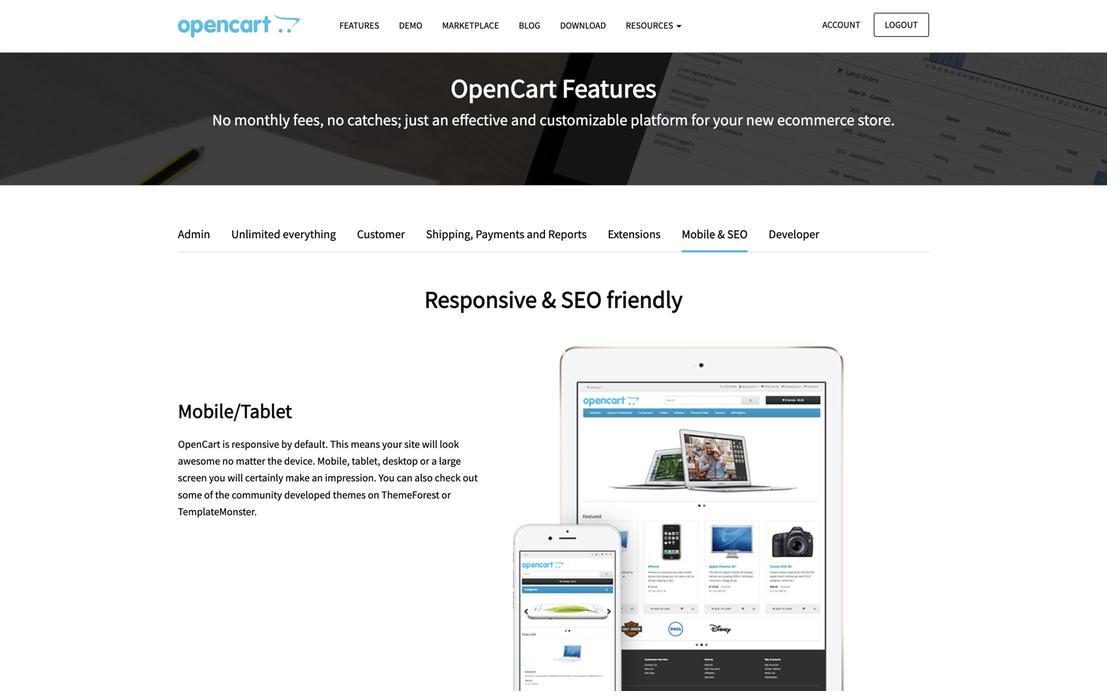 Task type: locate. For each thing, give the bounding box(es) containing it.
and left reports
[[527, 227, 546, 242]]

0 horizontal spatial no
[[222, 455, 234, 468]]

1 vertical spatial your
[[382, 438, 402, 451]]

features up customizable in the top of the page
[[562, 72, 656, 105]]

shipping, payments and reports link
[[416, 225, 597, 244]]

an up 'developed'
[[312, 472, 323, 485]]

or down check
[[441, 489, 451, 502]]

out
[[463, 472, 478, 485]]

opencart for features
[[451, 72, 557, 105]]

mobile & seo link
[[672, 225, 758, 253]]

1 vertical spatial will
[[227, 472, 243, 485]]

mobile
[[682, 227, 715, 242]]

or
[[420, 455, 429, 468], [441, 489, 451, 502]]

1 horizontal spatial or
[[441, 489, 451, 502]]

your up the desktop
[[382, 438, 402, 451]]

features
[[339, 19, 379, 31], [562, 72, 656, 105]]

unlimited everything
[[231, 227, 336, 242]]

the up certainly
[[267, 455, 282, 468]]

catches;
[[347, 110, 401, 130]]

new
[[746, 110, 774, 130]]

0 vertical spatial features
[[339, 19, 379, 31]]

no right fees, at the left top
[[327, 110, 344, 130]]

and right the effective
[[511, 110, 536, 130]]

& for mobile
[[718, 227, 725, 242]]

0 horizontal spatial an
[[312, 472, 323, 485]]

the
[[267, 455, 282, 468], [215, 489, 230, 502]]

on
[[368, 489, 379, 502]]

0 horizontal spatial your
[[382, 438, 402, 451]]

opencart inside opencart is responsive by default. this means your site will look awesome no matter the device. mobile, tablet, desktop or a large screen you will certainly make an impression. you can also check out some of the community developed themes on themeforest or templatemonster.
[[178, 438, 220, 451]]

your
[[713, 110, 743, 130], [382, 438, 402, 451]]

screen
[[178, 472, 207, 485]]

0 vertical spatial the
[[267, 455, 282, 468]]

site
[[404, 438, 420, 451]]

opencart for is
[[178, 438, 220, 451]]

1 vertical spatial &
[[542, 285, 556, 315]]

seo
[[727, 227, 748, 242], [561, 285, 602, 315]]

also
[[415, 472, 433, 485]]

0 vertical spatial seo
[[727, 227, 748, 242]]

developer link
[[759, 225, 819, 244]]

1 vertical spatial no
[[222, 455, 234, 468]]

logout link
[[874, 13, 929, 37]]

device.
[[284, 455, 315, 468]]

is
[[222, 438, 229, 451]]

and inside opencart features no monthly fees, no catches; just an effective and customizable platform for your new ecommerce store.
[[511, 110, 536, 130]]

1 horizontal spatial &
[[718, 227, 725, 242]]

will up a
[[422, 438, 438, 451]]

1 vertical spatial an
[[312, 472, 323, 485]]

platform
[[631, 110, 688, 130]]

awesome
[[178, 455, 220, 468]]

an
[[432, 110, 449, 130], [312, 472, 323, 485]]

opencart up the effective
[[451, 72, 557, 105]]

demo
[[399, 19, 422, 31]]

certainly
[[245, 472, 283, 485]]

seo right mobile
[[727, 227, 748, 242]]

1 horizontal spatial the
[[267, 455, 282, 468]]

1 horizontal spatial your
[[713, 110, 743, 130]]

everything
[[283, 227, 336, 242]]

0 vertical spatial opencart
[[451, 72, 557, 105]]

your right for
[[713, 110, 743, 130]]

0 vertical spatial or
[[420, 455, 429, 468]]

1 horizontal spatial no
[[327, 110, 344, 130]]

will right the you
[[227, 472, 243, 485]]

1 horizontal spatial an
[[432, 110, 449, 130]]

1 vertical spatial seo
[[561, 285, 602, 315]]

friendly
[[607, 285, 683, 315]]

0 vertical spatial and
[[511, 110, 536, 130]]

desktop
[[382, 455, 418, 468]]

1 vertical spatial and
[[527, 227, 546, 242]]

and
[[511, 110, 536, 130], [527, 227, 546, 242]]

make
[[285, 472, 310, 485]]

1 vertical spatial the
[[215, 489, 230, 502]]

an right just
[[432, 110, 449, 130]]

opencart inside opencart features no monthly fees, no catches; just an effective and customizable platform for your new ecommerce store.
[[451, 72, 557, 105]]

the right of
[[215, 489, 230, 502]]

default.
[[294, 438, 328, 451]]

1 vertical spatial opencart
[[178, 438, 220, 451]]

1 horizontal spatial opencart
[[451, 72, 557, 105]]

unlimited everything link
[[221, 225, 346, 244]]

seo left friendly
[[561, 285, 602, 315]]

no down is
[[222, 455, 234, 468]]

customer link
[[347, 225, 415, 244]]

features left demo
[[339, 19, 379, 31]]

opencart
[[451, 72, 557, 105], [178, 438, 220, 451]]

0 horizontal spatial seo
[[561, 285, 602, 315]]

or left a
[[420, 455, 429, 468]]

extensions
[[608, 227, 661, 242]]

0 vertical spatial an
[[432, 110, 449, 130]]

0 horizontal spatial &
[[542, 285, 556, 315]]

an inside opencart features no monthly fees, no catches; just an effective and customizable platform for your new ecommerce store.
[[432, 110, 449, 130]]

1 vertical spatial or
[[441, 489, 451, 502]]

marketplace link
[[432, 14, 509, 37]]

will
[[422, 438, 438, 451], [227, 472, 243, 485]]

0 vertical spatial &
[[718, 227, 725, 242]]

1 vertical spatial features
[[562, 72, 656, 105]]

&
[[718, 227, 725, 242], [542, 285, 556, 315]]

of
[[204, 489, 213, 502]]

features link
[[329, 14, 389, 37]]

extensions link
[[598, 225, 671, 244]]

features inside opencart features no monthly fees, no catches; just an effective and customizable platform for your new ecommerce store.
[[562, 72, 656, 105]]

opencart features no monthly fees, no catches; just an effective and customizable platform for your new ecommerce store.
[[212, 72, 895, 130]]

developer
[[769, 227, 819, 242]]

0 horizontal spatial the
[[215, 489, 230, 502]]

0 vertical spatial will
[[422, 438, 438, 451]]

resources
[[626, 19, 675, 31]]

1 horizontal spatial seo
[[727, 227, 748, 242]]

no
[[327, 110, 344, 130], [222, 455, 234, 468]]

0 vertical spatial your
[[713, 110, 743, 130]]

means
[[351, 438, 380, 451]]

opencart - features image
[[178, 14, 300, 38]]

no inside opencart features no monthly fees, no catches; just an effective and customizable platform for your new ecommerce store.
[[327, 110, 344, 130]]

marketplace
[[442, 19, 499, 31]]

responsive & seo friendly
[[424, 285, 683, 315]]

unlimited
[[231, 227, 280, 242]]

1 horizontal spatial features
[[562, 72, 656, 105]]

0 horizontal spatial opencart
[[178, 438, 220, 451]]

opencart up awesome
[[178, 438, 220, 451]]

mobile/tablet
[[178, 399, 292, 424]]

0 vertical spatial no
[[327, 110, 344, 130]]

customizable
[[540, 110, 627, 130]]

customer
[[357, 227, 405, 242]]

mobile,
[[317, 455, 350, 468]]

mobile / tablet image
[[499, 347, 860, 692]]



Task type: vqa. For each thing, say whether or not it's contained in the screenshot.
Contact Us at the left of page
no



Task type: describe. For each thing, give the bounding box(es) containing it.
effective
[[452, 110, 508, 130]]

opencart is responsive by default. this means your site will look awesome no matter the device. mobile, tablet, desktop or a large screen you will certainly make an impression. you can also check out some of the community developed themes on themeforest or templatemonster.
[[178, 438, 478, 519]]

no
[[212, 110, 231, 130]]

download link
[[550, 14, 616, 37]]

ecommerce
[[777, 110, 855, 130]]

themeforest
[[381, 489, 439, 502]]

0 horizontal spatial features
[[339, 19, 379, 31]]

store.
[[858, 110, 895, 130]]

monthly
[[234, 110, 290, 130]]

community
[[232, 489, 282, 502]]

demo link
[[389, 14, 432, 37]]

responsive
[[232, 438, 279, 451]]

no inside opencart is responsive by default. this means your site will look awesome no matter the device. mobile, tablet, desktop or a large screen you will certainly make an impression. you can also check out some of the community developed themes on themeforest or templatemonster.
[[222, 455, 234, 468]]

matter
[[236, 455, 265, 468]]

look
[[440, 438, 459, 451]]

account
[[822, 19, 860, 31]]

check
[[435, 472, 461, 485]]

and inside 'shipping, payments and reports' link
[[527, 227, 546, 242]]

you
[[209, 472, 225, 485]]

your inside opencart features no monthly fees, no catches; just an effective and customizable platform for your new ecommerce store.
[[713, 110, 743, 130]]

developed
[[284, 489, 331, 502]]

tablet,
[[352, 455, 380, 468]]

impression.
[[325, 472, 376, 485]]

admin
[[178, 227, 210, 242]]

some
[[178, 489, 202, 502]]

1 horizontal spatial will
[[422, 438, 438, 451]]

templatemonster.
[[178, 506, 257, 519]]

seo for mobile
[[727, 227, 748, 242]]

blog link
[[509, 14, 550, 37]]

payments
[[476, 227, 524, 242]]

admin link
[[178, 225, 220, 244]]

account link
[[811, 13, 872, 37]]

logout
[[885, 19, 918, 31]]

a
[[431, 455, 437, 468]]

for
[[691, 110, 710, 130]]

shipping,
[[426, 227, 473, 242]]

by
[[281, 438, 292, 451]]

can
[[397, 472, 412, 485]]

0 horizontal spatial or
[[420, 455, 429, 468]]

you
[[379, 472, 395, 485]]

this
[[330, 438, 349, 451]]

mobile & seo
[[682, 227, 748, 242]]

& for responsive
[[542, 285, 556, 315]]

shipping, payments and reports
[[426, 227, 587, 242]]

blog
[[519, 19, 540, 31]]

download
[[560, 19, 606, 31]]

large
[[439, 455, 461, 468]]

your inside opencart is responsive by default. this means your site will look awesome no matter the device. mobile, tablet, desktop or a large screen you will certainly make an impression. you can also check out some of the community developed themes on themeforest or templatemonster.
[[382, 438, 402, 451]]

fees,
[[293, 110, 324, 130]]

themes
[[333, 489, 366, 502]]

just
[[405, 110, 429, 130]]

reports
[[548, 227, 587, 242]]

0 horizontal spatial will
[[227, 472, 243, 485]]

seo for responsive
[[561, 285, 602, 315]]

an inside opencart is responsive by default. this means your site will look awesome no matter the device. mobile, tablet, desktop or a large screen you will certainly make an impression. you can also check out some of the community developed themes on themeforest or templatemonster.
[[312, 472, 323, 485]]

responsive
[[424, 285, 537, 315]]

resources link
[[616, 14, 692, 37]]



